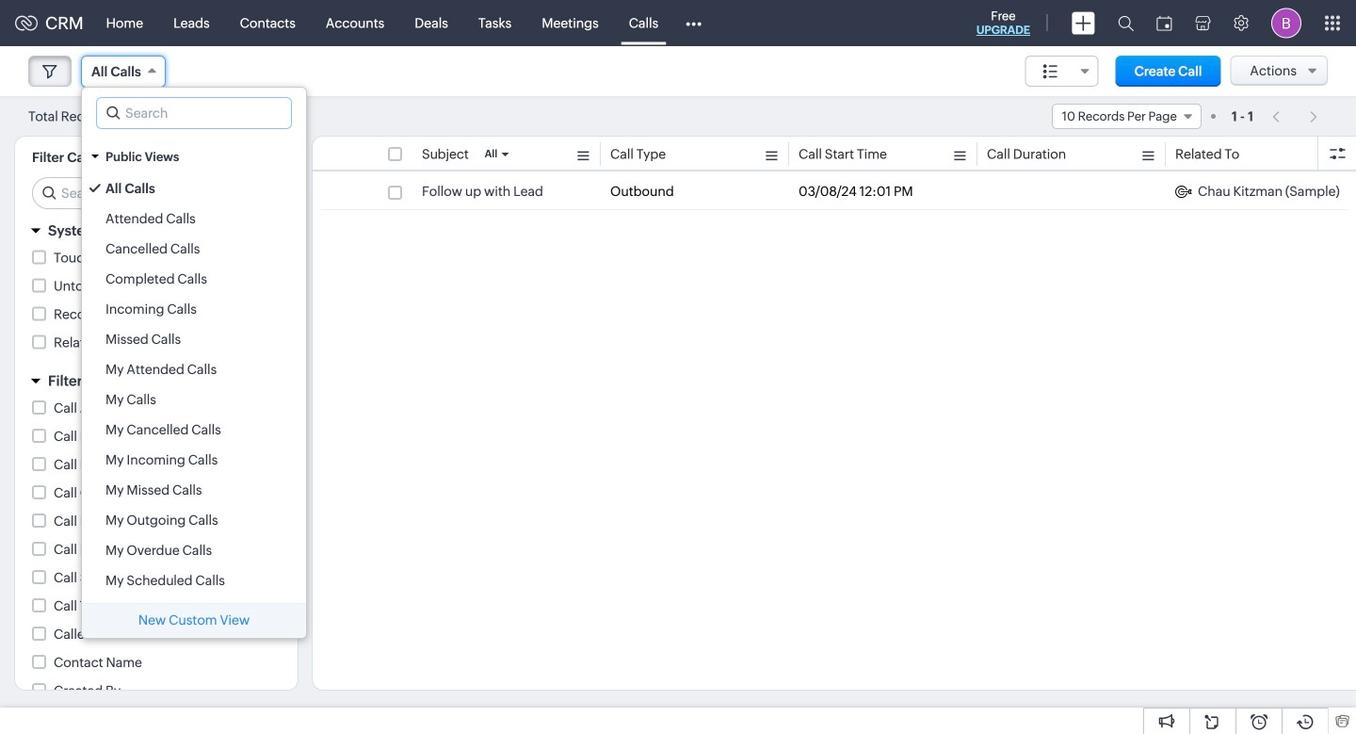 Task type: describe. For each thing, give the bounding box(es) containing it.
create menu image
[[1072, 12, 1096, 34]]

search element
[[1107, 0, 1146, 46]]

1 vertical spatial search text field
[[33, 178, 283, 208]]

logo image
[[15, 16, 38, 31]]

create menu element
[[1061, 0, 1107, 46]]



Task type: locate. For each thing, give the bounding box(es) containing it.
region
[[82, 173, 306, 734]]

navigation
[[1264, 103, 1329, 130]]

search image
[[1118, 15, 1134, 31]]

0 vertical spatial search text field
[[97, 98, 291, 128]]

none field the size
[[1026, 56, 1099, 87]]

profile image
[[1272, 8, 1302, 38]]

option
[[82, 595, 306, 626]]

calendar image
[[1157, 16, 1173, 31]]

Other Modules field
[[674, 8, 714, 38]]

profile element
[[1261, 0, 1313, 46]]

None field
[[81, 56, 166, 88], [1026, 56, 1099, 87], [1052, 104, 1202, 129], [81, 56, 166, 88], [1052, 104, 1202, 129]]

Search text field
[[97, 98, 291, 128], [33, 178, 283, 208]]

size image
[[1044, 63, 1059, 80]]



